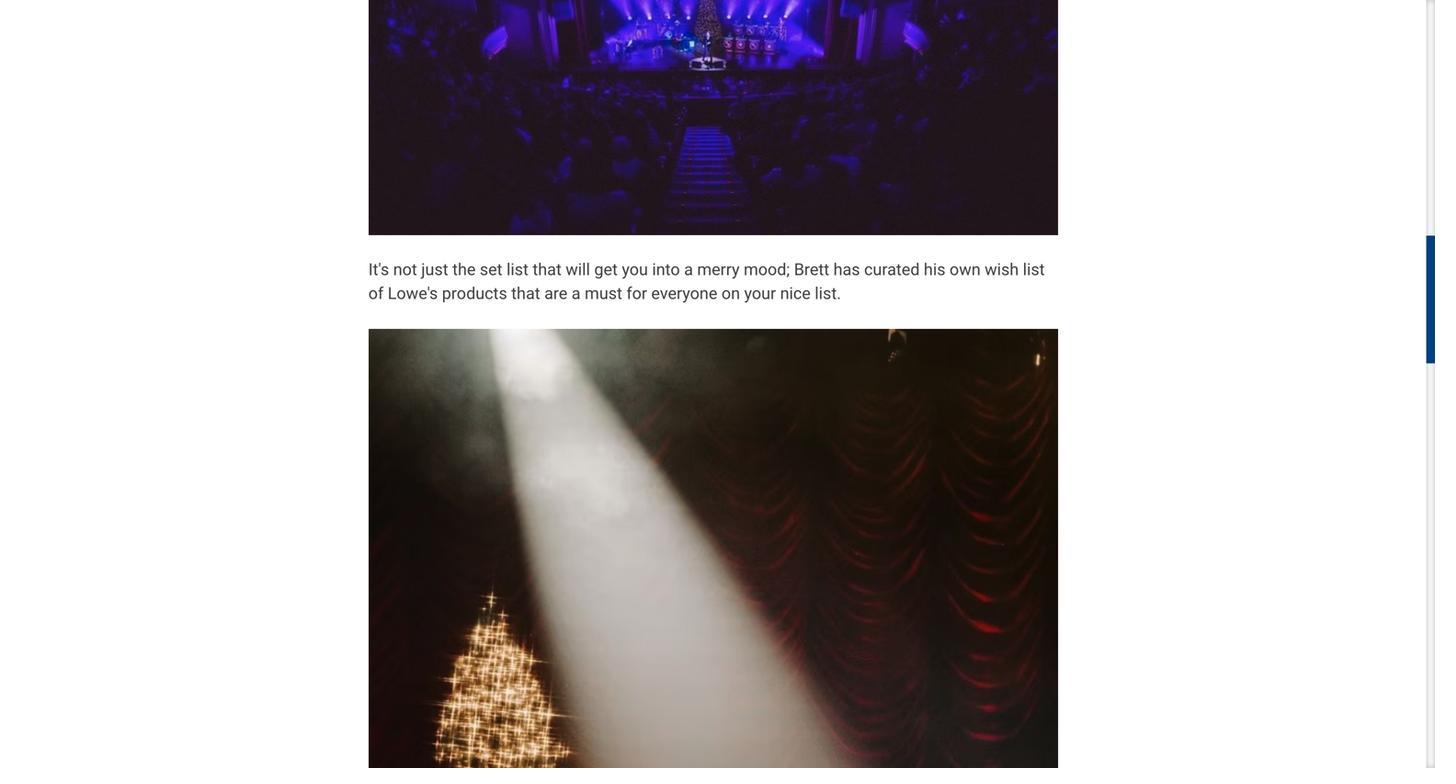 Task type: locate. For each thing, give the bounding box(es) containing it.
get
[[594, 260, 618, 279]]

that left the are
[[511, 284, 540, 303]]

own
[[950, 260, 981, 279]]

that
[[533, 260, 562, 279], [511, 284, 540, 303]]

not
[[393, 260, 417, 279]]

1 horizontal spatial list
[[1023, 260, 1045, 279]]

a right into
[[684, 260, 693, 279]]

1 horizontal spatial a
[[684, 260, 693, 279]]

you
[[622, 260, 648, 279]]

the
[[452, 260, 476, 279]]

that up the are
[[533, 260, 562, 279]]

0 horizontal spatial list
[[507, 260, 529, 279]]

0 horizontal spatial a
[[572, 284, 581, 303]]

of
[[368, 284, 384, 303]]

list right set
[[507, 260, 529, 279]]

everyone
[[651, 284, 717, 303]]

set
[[480, 260, 502, 279]]

a
[[684, 260, 693, 279], [572, 284, 581, 303]]

merry
[[697, 260, 740, 279]]

wish
[[985, 260, 1019, 279]]

into
[[652, 260, 680, 279]]

list
[[507, 260, 529, 279], [1023, 260, 1045, 279]]

products
[[442, 284, 507, 303]]

2 list from the left
[[1023, 260, 1045, 279]]

just
[[421, 260, 448, 279]]

for
[[626, 284, 647, 303]]

must
[[585, 284, 622, 303]]

a right the are
[[572, 284, 581, 303]]

mood;
[[744, 260, 790, 279]]

list right the wish
[[1023, 260, 1045, 279]]



Task type: describe. For each thing, give the bounding box(es) containing it.
0 vertical spatial a
[[684, 260, 693, 279]]

has
[[833, 260, 860, 279]]

nice
[[780, 284, 811, 303]]

0 vertical spatial that
[[533, 260, 562, 279]]

his
[[924, 260, 945, 279]]

your
[[744, 284, 776, 303]]

lowe's
[[388, 284, 438, 303]]

it's not just the set list that will get you into a merry mood; brett has curated his own wish list of lowe's products that are a must for everyone on your nice list.
[[368, 260, 1045, 303]]

it's
[[368, 260, 389, 279]]

are
[[544, 284, 568, 303]]

will
[[566, 260, 590, 279]]

brett
[[794, 260, 829, 279]]

1 vertical spatial that
[[511, 284, 540, 303]]

list.
[[815, 284, 841, 303]]

1 list from the left
[[507, 260, 529, 279]]

curated
[[864, 260, 920, 279]]

1 vertical spatial a
[[572, 284, 581, 303]]

on
[[721, 284, 740, 303]]



Task type: vqa. For each thing, say whether or not it's contained in the screenshot.
leftmost Lowe's,
no



